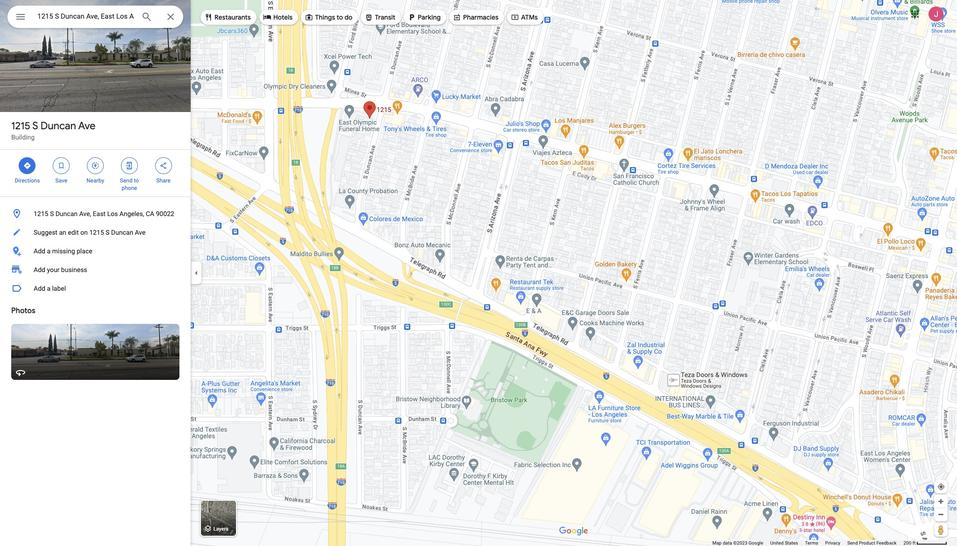 Task type: vqa. For each thing, say whether or not it's contained in the screenshot.


Task type: locate. For each thing, give the bounding box(es) containing it.
send inside send product feedback button
[[847, 541, 858, 546]]

transit
[[375, 13, 395, 21]]

0 vertical spatial send
[[120, 178, 132, 184]]

1 vertical spatial s
[[50, 210, 54, 218]]

send up phone
[[120, 178, 132, 184]]

send
[[120, 178, 132, 184], [847, 541, 858, 546]]

google maps element
[[0, 0, 957, 547]]

1 horizontal spatial ave
[[135, 229, 146, 236]]

s inside 1215 s duncan ave building
[[32, 120, 38, 133]]

0 vertical spatial a
[[47, 248, 50, 255]]

1215 s duncan ave, east los angeles, ca 90022
[[34, 210, 174, 218]]

send left product
[[847, 541, 858, 546]]

google account: james peterson  
(james.peterson1902@gmail.com) image
[[929, 6, 944, 21]]

2 vertical spatial add
[[34, 285, 45, 293]]

0 horizontal spatial send
[[120, 178, 132, 184]]

1 vertical spatial to
[[134, 178, 139, 184]]

add left your
[[34, 266, 45, 274]]

1 a from the top
[[47, 248, 50, 255]]

s down 1215 s duncan ave, east los angeles, ca 90022
[[106, 229, 110, 236]]

to inside  things to do
[[337, 13, 343, 21]]

business
[[61, 266, 87, 274]]

None field
[[37, 11, 134, 22]]

to up phone
[[134, 178, 139, 184]]

0 horizontal spatial ave
[[78, 120, 95, 133]]

1 vertical spatial add
[[34, 266, 45, 274]]

duncan for ave
[[41, 120, 76, 133]]

s inside suggest an edit on 1215 s duncan ave button
[[106, 229, 110, 236]]

1 horizontal spatial s
[[50, 210, 54, 218]]

0 vertical spatial s
[[32, 120, 38, 133]]

to left do
[[337, 13, 343, 21]]

2 add from the top
[[34, 266, 45, 274]]

phone
[[122, 185, 137, 192]]

duncan up 
[[41, 120, 76, 133]]

1 vertical spatial duncan
[[55, 210, 78, 218]]

0 horizontal spatial s
[[32, 120, 38, 133]]

add down suggest
[[34, 248, 45, 255]]


[[408, 12, 416, 22]]

s
[[32, 120, 38, 133], [50, 210, 54, 218], [106, 229, 110, 236]]

 button
[[7, 6, 34, 30]]

1 vertical spatial ave
[[135, 229, 146, 236]]

3 add from the top
[[34, 285, 45, 293]]

s inside "1215 s duncan ave, east los angeles, ca 90022" button
[[50, 210, 54, 218]]

angeles,
[[119, 210, 144, 218]]

1 horizontal spatial to
[[337, 13, 343, 21]]

0 vertical spatial to
[[337, 13, 343, 21]]

duncan down the angeles,
[[111, 229, 133, 236]]

united states button
[[770, 541, 798, 547]]

2 a from the top
[[47, 285, 50, 293]]

states
[[785, 541, 798, 546]]

ave up 
[[78, 120, 95, 133]]

1215 s duncan ave building
[[11, 120, 95, 141]]


[[91, 161, 100, 171]]

 search field
[[7, 6, 183, 30]]

2 horizontal spatial 1215
[[89, 229, 104, 236]]

pharmacies
[[463, 13, 499, 21]]

edit
[[68, 229, 79, 236]]

data
[[723, 541, 732, 546]]

footer inside google maps element
[[712, 541, 904, 547]]

duncan for ave,
[[55, 210, 78, 218]]

things
[[315, 13, 335, 21]]


[[263, 12, 271, 22]]

add
[[34, 248, 45, 255], [34, 266, 45, 274], [34, 285, 45, 293]]

to
[[337, 13, 343, 21], [134, 178, 139, 184]]

0 horizontal spatial 1215
[[11, 120, 30, 133]]

1 horizontal spatial send
[[847, 541, 858, 546]]

a inside add a label button
[[47, 285, 50, 293]]

do
[[345, 13, 353, 21]]

1 vertical spatial send
[[847, 541, 858, 546]]

a inside add a missing place button
[[47, 248, 50, 255]]

a
[[47, 248, 50, 255], [47, 285, 50, 293]]

add a missing place button
[[0, 242, 191, 261]]

send inside send to phone
[[120, 178, 132, 184]]

1 add from the top
[[34, 248, 45, 255]]

s up suggest
[[50, 210, 54, 218]]


[[204, 12, 213, 22]]


[[365, 12, 373, 22]]

1215 inside "1215 s duncan ave, east los angeles, ca 90022" button
[[34, 210, 48, 218]]

1215 right on
[[89, 229, 104, 236]]

save
[[55, 178, 67, 184]]

add left label on the bottom left of page
[[34, 285, 45, 293]]

2 horizontal spatial s
[[106, 229, 110, 236]]

0 vertical spatial duncan
[[41, 120, 76, 133]]

2 vertical spatial s
[[106, 229, 110, 236]]

suggest
[[34, 229, 57, 236]]

0 vertical spatial add
[[34, 248, 45, 255]]

parking
[[418, 13, 441, 21]]

show your location image
[[937, 483, 945, 492]]

1 horizontal spatial 1215
[[34, 210, 48, 218]]

hotels
[[273, 13, 293, 21]]

1 vertical spatial a
[[47, 285, 50, 293]]

1215 inside suggest an edit on 1215 s duncan ave button
[[89, 229, 104, 236]]

los
[[107, 210, 118, 218]]

1215 up building
[[11, 120, 30, 133]]

add your business link
[[0, 261, 191, 279]]

send for send product feedback
[[847, 541, 858, 546]]

duncan
[[41, 120, 76, 133], [55, 210, 78, 218], [111, 229, 133, 236]]

map data ©2023 google
[[712, 541, 763, 546]]

0 vertical spatial 1215
[[11, 120, 30, 133]]

a left missing
[[47, 248, 50, 255]]

add a label button
[[0, 279, 191, 298]]

duncan inside 1215 s duncan ave building
[[41, 120, 76, 133]]


[[125, 161, 134, 171]]

2 vertical spatial 1215
[[89, 229, 104, 236]]

suggest an edit on 1215 s duncan ave
[[34, 229, 146, 236]]

duncan left ave, on the left top of the page
[[55, 210, 78, 218]]

90022
[[156, 210, 174, 218]]

1215 inside 1215 s duncan ave building
[[11, 120, 30, 133]]

ave
[[78, 120, 95, 133], [135, 229, 146, 236]]

add a missing place
[[34, 248, 92, 255]]

footer
[[712, 541, 904, 547]]

a left label on the bottom left of page
[[47, 285, 50, 293]]


[[511, 12, 519, 22]]

layers
[[213, 527, 228, 533]]

1215
[[11, 120, 30, 133], [34, 210, 48, 218], [89, 229, 104, 236]]

1215 up suggest
[[34, 210, 48, 218]]

0 horizontal spatial to
[[134, 178, 139, 184]]

s up building
[[32, 120, 38, 133]]

footer containing map data ©2023 google
[[712, 541, 904, 547]]

a for label
[[47, 285, 50, 293]]

your
[[47, 266, 60, 274]]

ave down the angeles,
[[135, 229, 146, 236]]

show street view coverage image
[[934, 523, 948, 537]]

0 vertical spatial ave
[[78, 120, 95, 133]]

terms button
[[805, 541, 818, 547]]


[[159, 161, 168, 171]]

1215 for ave
[[11, 120, 30, 133]]

on
[[80, 229, 88, 236]]

1215 for ave,
[[34, 210, 48, 218]]

1 vertical spatial 1215
[[34, 210, 48, 218]]

add for add your business
[[34, 266, 45, 274]]



Task type: describe. For each thing, give the bounding box(es) containing it.
add for add a missing place
[[34, 248, 45, 255]]

ca
[[146, 210, 154, 218]]

2 vertical spatial duncan
[[111, 229, 133, 236]]

actions for 1215 s duncan ave region
[[0, 150, 191, 197]]

s for ave,
[[50, 210, 54, 218]]

terms
[[805, 541, 818, 546]]

ave,
[[79, 210, 91, 218]]

ft
[[913, 541, 916, 546]]

none field inside 1215 s duncan ave, east los angeles, ca 90022 field
[[37, 11, 134, 22]]

united states
[[770, 541, 798, 546]]

1215 S Duncan Ave, East Los Angeles, CA 90022 field
[[7, 6, 183, 28]]

product
[[859, 541, 875, 546]]


[[57, 161, 66, 171]]

 transit
[[365, 12, 395, 22]]

ave inside button
[[135, 229, 146, 236]]


[[305, 12, 313, 22]]

building
[[11, 134, 35, 141]]

nearby
[[86, 178, 104, 184]]

privacy button
[[825, 541, 840, 547]]

missing
[[52, 248, 75, 255]]


[[15, 10, 26, 23]]

 atms
[[511, 12, 538, 22]]

share
[[156, 178, 171, 184]]


[[453, 12, 461, 22]]

200 ft button
[[904, 541, 947, 546]]

add for add a label
[[34, 285, 45, 293]]

©2023
[[733, 541, 747, 546]]

add a label
[[34, 285, 66, 293]]

 restaurants
[[204, 12, 251, 22]]

 pharmacies
[[453, 12, 499, 22]]

ave inside 1215 s duncan ave building
[[78, 120, 95, 133]]

zoom in image
[[937, 499, 944, 506]]

1215 s duncan ave, east los angeles, ca 90022 button
[[0, 205, 191, 223]]

label
[[52, 285, 66, 293]]

s for ave
[[32, 120, 38, 133]]

send product feedback button
[[847, 541, 897, 547]]

photos
[[11, 307, 35, 316]]

send product feedback
[[847, 541, 897, 546]]

1215 s duncan ave main content
[[0, 0, 191, 547]]

send for send to phone
[[120, 178, 132, 184]]

a for missing
[[47, 248, 50, 255]]

restaurants
[[215, 13, 251, 21]]

 things to do
[[305, 12, 353, 22]]

to inside send to phone
[[134, 178, 139, 184]]

map
[[712, 541, 722, 546]]

atms
[[521, 13, 538, 21]]

 parking
[[408, 12, 441, 22]]

send to phone
[[120, 178, 139, 192]]

feedback
[[876, 541, 897, 546]]

google
[[749, 541, 763, 546]]

privacy
[[825, 541, 840, 546]]


[[23, 161, 31, 171]]

place
[[77, 248, 92, 255]]

directions
[[15, 178, 40, 184]]

200
[[904, 541, 911, 546]]

add your business
[[34, 266, 87, 274]]

east
[[93, 210, 106, 218]]

collapse side panel image
[[191, 268, 201, 279]]

 hotels
[[263, 12, 293, 22]]

zoom out image
[[937, 512, 944, 519]]

suggest an edit on 1215 s duncan ave button
[[0, 223, 191, 242]]

200 ft
[[904, 541, 916, 546]]

united
[[770, 541, 784, 546]]

an
[[59, 229, 66, 236]]



